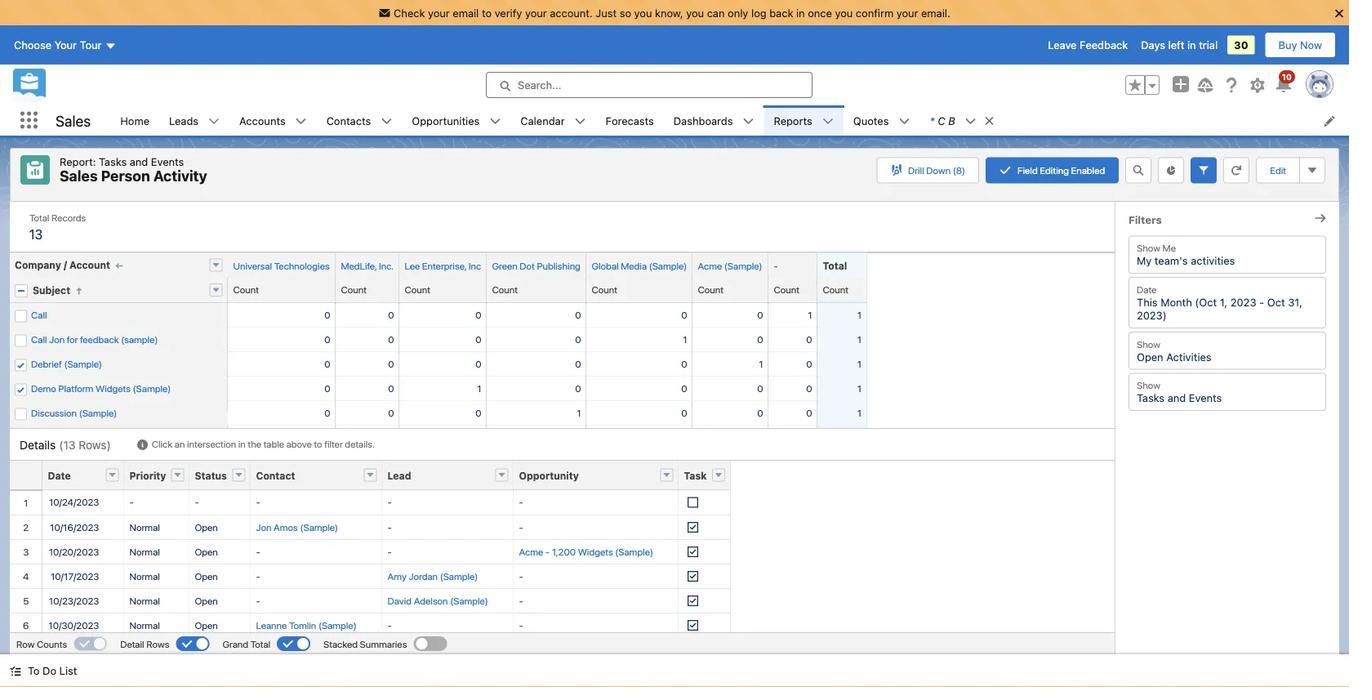 Task type: locate. For each thing, give the bounding box(es) containing it.
1 horizontal spatial you
[[687, 7, 704, 19]]

leave feedback
[[1049, 39, 1129, 51]]

text default image inside dashboards list item
[[743, 116, 755, 127]]

in right back
[[797, 7, 805, 19]]

to
[[28, 665, 40, 677]]

search... button
[[486, 72, 813, 98]]

10
[[1283, 72, 1293, 81]]

text default image inside calendar list item
[[575, 116, 586, 127]]

you right the so
[[635, 7, 652, 19]]

0 horizontal spatial you
[[635, 7, 652, 19]]

you left can
[[687, 7, 704, 19]]

reports link
[[764, 105, 823, 136]]

to
[[482, 7, 492, 19]]

text default image right accounts
[[296, 116, 307, 127]]

accounts
[[240, 114, 286, 127]]

c
[[938, 114, 946, 127]]

check
[[394, 7, 425, 19]]

text default image
[[208, 116, 220, 127], [381, 116, 393, 127], [490, 116, 501, 127], [575, 116, 586, 127], [743, 116, 755, 127], [966, 116, 977, 127], [10, 666, 21, 677]]

feedback
[[1080, 39, 1129, 51]]

text default image left *
[[899, 116, 911, 127]]

2 horizontal spatial you
[[835, 7, 853, 19]]

text default image left reports link
[[743, 116, 755, 127]]

accounts link
[[230, 105, 296, 136]]

1 horizontal spatial in
[[1188, 39, 1197, 51]]

confirm
[[856, 7, 894, 19]]

you
[[635, 7, 652, 19], [687, 7, 704, 19], [835, 7, 853, 19]]

text default image left the to
[[10, 666, 21, 677]]

text default image
[[984, 115, 996, 127], [296, 116, 307, 127], [823, 116, 834, 127], [899, 116, 911, 127]]

3 text default image from the left
[[823, 116, 834, 127]]

your
[[54, 39, 77, 51]]

opportunities
[[412, 114, 480, 127]]

30
[[1235, 39, 1249, 51]]

in right left
[[1188, 39, 1197, 51]]

in
[[797, 7, 805, 19], [1188, 39, 1197, 51]]

calendar
[[521, 114, 565, 127]]

days
[[1142, 39, 1166, 51]]

your left the email
[[428, 7, 450, 19]]

4 text default image from the left
[[899, 116, 911, 127]]

your left email. on the right of page
[[897, 7, 919, 19]]

2 your from the left
[[525, 7, 547, 19]]

0 horizontal spatial your
[[428, 7, 450, 19]]

contacts
[[327, 114, 371, 127]]

home link
[[111, 105, 159, 136]]

1 horizontal spatial your
[[525, 7, 547, 19]]

1 vertical spatial in
[[1188, 39, 1197, 51]]

your right verify
[[525, 7, 547, 19]]

list
[[59, 665, 77, 677]]

you right the once
[[835, 7, 853, 19]]

2 horizontal spatial your
[[897, 7, 919, 19]]

choose your tour button
[[13, 32, 117, 58]]

so
[[620, 7, 632, 19]]

search...
[[518, 79, 562, 91]]

text default image inside contacts list item
[[381, 116, 393, 127]]

to do list button
[[0, 655, 87, 687]]

0 vertical spatial in
[[797, 7, 805, 19]]

list item
[[920, 105, 1003, 136]]

2 text default image from the left
[[296, 116, 307, 127]]

group
[[1126, 75, 1160, 95]]

your
[[428, 7, 450, 19], [525, 7, 547, 19], [897, 7, 919, 19]]

text default image right reports
[[823, 116, 834, 127]]

list
[[111, 105, 1350, 136]]

buy now
[[1279, 39, 1323, 51]]

days left in trial
[[1142, 39, 1218, 51]]

check your email to verify your account. just so you know, you can only log back in once you confirm your email.
[[394, 7, 951, 19]]

1 text default image from the left
[[984, 115, 996, 127]]

buy now button
[[1265, 32, 1337, 58]]

contacts list item
[[317, 105, 402, 136]]

choose
[[14, 39, 52, 51]]

dashboards
[[674, 114, 733, 127]]

buy
[[1279, 39, 1298, 51]]

leads
[[169, 114, 199, 127]]

trial
[[1200, 39, 1218, 51]]

text default image left calendar link
[[490, 116, 501, 127]]

text default image inside accounts list item
[[296, 116, 307, 127]]

text default image inside leads list item
[[208, 116, 220, 127]]

text default image right leads
[[208, 116, 220, 127]]

only
[[728, 7, 749, 19]]

know,
[[655, 7, 684, 19]]

text default image for calendar
[[575, 116, 586, 127]]

text default image right calendar
[[575, 116, 586, 127]]

0 horizontal spatial in
[[797, 7, 805, 19]]

text default image right b
[[984, 115, 996, 127]]

text default image for opportunities
[[490, 116, 501, 127]]

now
[[1301, 39, 1323, 51]]

text default image right contacts
[[381, 116, 393, 127]]

text default image inside the 'opportunities' list item
[[490, 116, 501, 127]]

b
[[949, 114, 956, 127]]

text default image inside "reports" list item
[[823, 116, 834, 127]]

1 your from the left
[[428, 7, 450, 19]]

text default image inside quotes list item
[[899, 116, 911, 127]]

text default image right b
[[966, 116, 977, 127]]



Task type: vqa. For each thing, say whether or not it's contained in the screenshot.
Smith
no



Task type: describe. For each thing, give the bounding box(es) containing it.
10 button
[[1275, 70, 1296, 95]]

text default image inside list item
[[966, 116, 977, 127]]

text default image for dashboards
[[743, 116, 755, 127]]

1 you from the left
[[635, 7, 652, 19]]

opportunities link
[[402, 105, 490, 136]]

once
[[808, 7, 833, 19]]

quotes list item
[[844, 105, 920, 136]]

forecasts link
[[596, 105, 664, 136]]

text default image for leads
[[208, 116, 220, 127]]

home
[[120, 114, 150, 127]]

text default image inside to do list button
[[10, 666, 21, 677]]

list item containing *
[[920, 105, 1003, 136]]

reports
[[774, 114, 813, 127]]

tour
[[80, 39, 102, 51]]

quotes link
[[844, 105, 899, 136]]

leads link
[[159, 105, 208, 136]]

verify
[[495, 7, 522, 19]]

left
[[1169, 39, 1185, 51]]

accounts list item
[[230, 105, 317, 136]]

*
[[930, 114, 935, 127]]

3 you from the left
[[835, 7, 853, 19]]

leave
[[1049, 39, 1077, 51]]

calendar link
[[511, 105, 575, 136]]

contacts link
[[317, 105, 381, 136]]

leads list item
[[159, 105, 230, 136]]

reports list item
[[764, 105, 844, 136]]

forecasts
[[606, 114, 654, 127]]

2 you from the left
[[687, 7, 704, 19]]

text default image inside list item
[[984, 115, 996, 127]]

dashboards list item
[[664, 105, 764, 136]]

can
[[707, 7, 725, 19]]

to do list
[[28, 665, 77, 677]]

3 your from the left
[[897, 7, 919, 19]]

leave feedback link
[[1049, 39, 1129, 51]]

text default image for accounts
[[296, 116, 307, 127]]

do
[[43, 665, 56, 677]]

text default image for reports
[[823, 116, 834, 127]]

log
[[752, 7, 767, 19]]

just
[[596, 7, 617, 19]]

email.
[[922, 7, 951, 19]]

choose your tour
[[14, 39, 102, 51]]

* c b
[[930, 114, 956, 127]]

text default image for contacts
[[381, 116, 393, 127]]

back
[[770, 7, 794, 19]]

text default image for quotes
[[899, 116, 911, 127]]

quotes
[[854, 114, 889, 127]]

dashboards link
[[664, 105, 743, 136]]

sales
[[56, 112, 91, 129]]

opportunities list item
[[402, 105, 511, 136]]

account.
[[550, 7, 593, 19]]

calendar list item
[[511, 105, 596, 136]]

email
[[453, 7, 479, 19]]

list containing home
[[111, 105, 1350, 136]]



